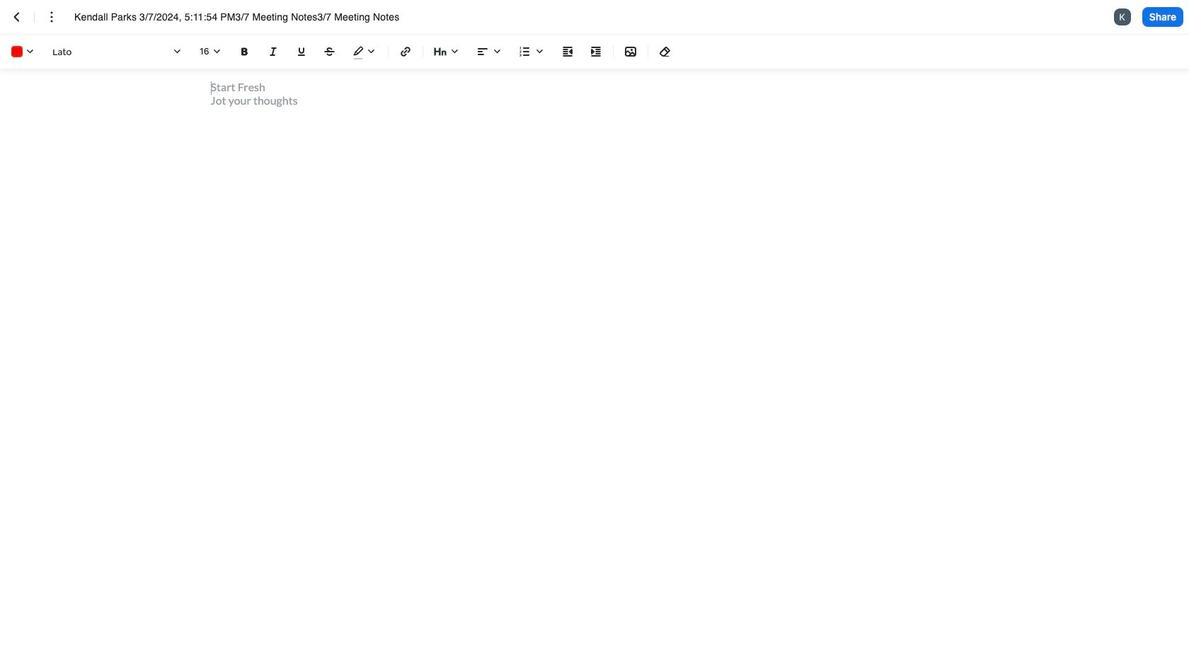 Task type: vqa. For each thing, say whether or not it's contained in the screenshot.
meetings NAVIGATION
no



Task type: describe. For each thing, give the bounding box(es) containing it.
kendall parks image
[[1114, 8, 1131, 25]]

link image
[[397, 43, 414, 60]]

underline image
[[293, 43, 310, 60]]

more image
[[43, 8, 60, 25]]



Task type: locate. For each thing, give the bounding box(es) containing it.
italic image
[[265, 43, 282, 60]]

strikethrough image
[[321, 43, 338, 60]]

decrease indent image
[[559, 43, 576, 60]]

insert image image
[[622, 43, 639, 60]]

bold image
[[237, 43, 254, 60]]

clear style image
[[657, 43, 674, 60]]

all notes image
[[8, 8, 25, 25]]

increase indent image
[[588, 43, 605, 60]]

None text field
[[74, 10, 426, 24]]



